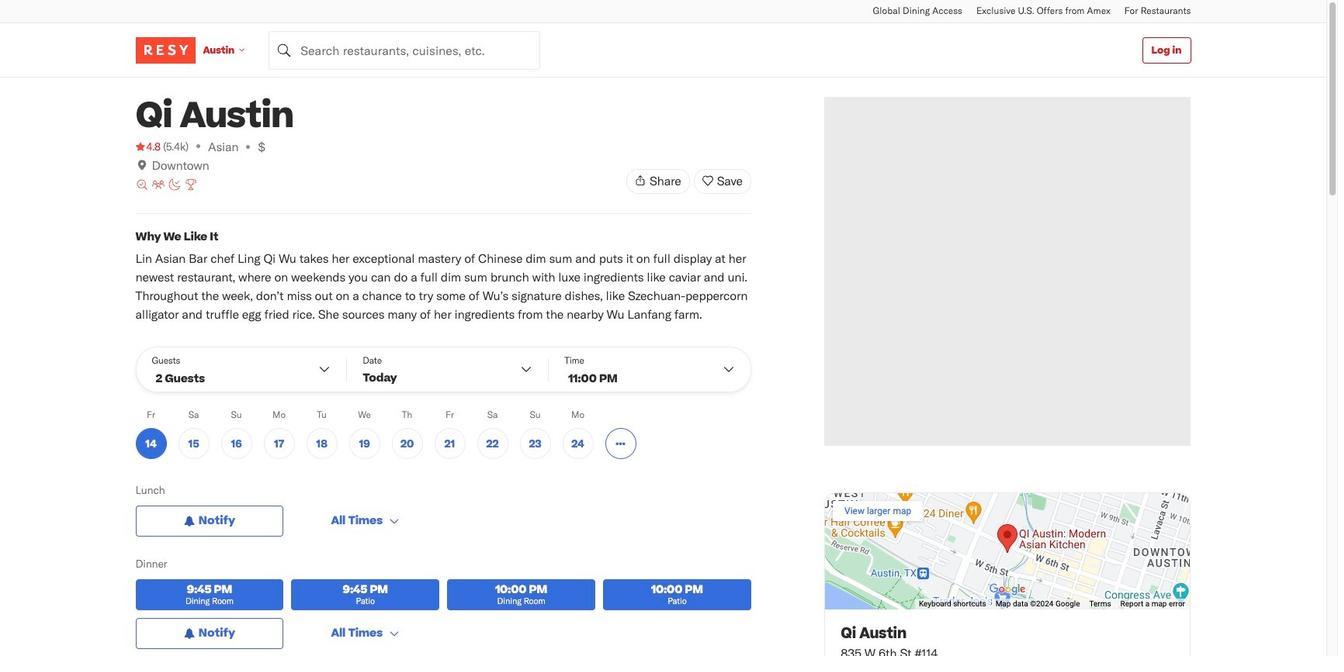 Task type: locate. For each thing, give the bounding box(es) containing it.
4.8 out of 5 stars image
[[135, 139, 161, 155]]

None field
[[269, 31, 540, 69]]

Search restaurants, cuisines, etc. text field
[[269, 31, 540, 69]]



